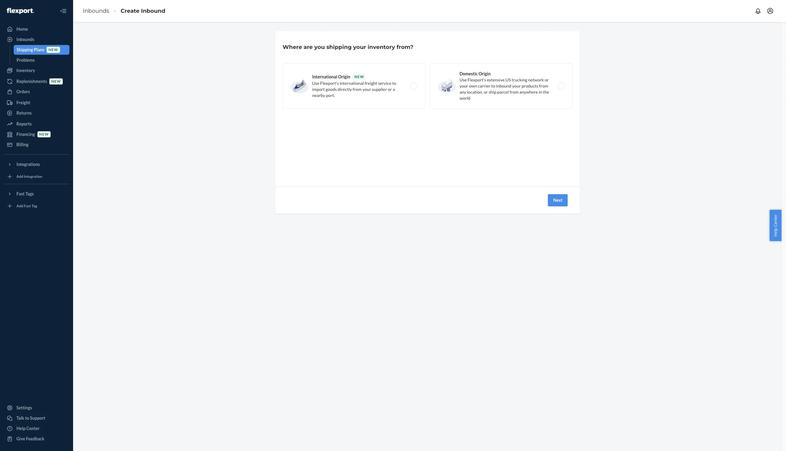 Task type: describe. For each thing, give the bounding box(es) containing it.
trucking
[[512, 77, 527, 83]]

reports
[[16, 122, 32, 127]]

inventory
[[16, 68, 35, 73]]

inbound
[[141, 8, 165, 14]]

location,
[[467, 90, 483, 95]]

tag
[[32, 204, 37, 209]]

fast inside dropdown button
[[16, 192, 25, 197]]

talk
[[16, 416, 24, 422]]

1 horizontal spatial from
[[510, 90, 519, 95]]

network
[[528, 77, 544, 83]]

integrations
[[16, 162, 40, 167]]

settings
[[16, 406, 32, 411]]

help center button
[[770, 210, 781, 242]]

where are you shipping your inventory from?
[[283, 44, 413, 51]]

problems
[[17, 58, 35, 63]]

reports link
[[4, 119, 69, 129]]

any
[[460, 90, 466, 95]]

service
[[378, 81, 391, 86]]

from inside the use flexport's international freight service to import goods directly from your supplier or a nearby port.
[[353, 87, 362, 92]]

extensive
[[487, 77, 505, 83]]

origin for domestic
[[479, 71, 491, 76]]

shipping plans
[[17, 47, 44, 52]]

ship
[[489, 90, 496, 95]]

anywhere
[[519, 90, 538, 95]]

your down trucking
[[512, 83, 521, 89]]

support
[[30, 416, 45, 422]]

use flexport's international freight service to import goods directly from your supplier or a nearby port.
[[312, 81, 396, 98]]

open account menu image
[[767, 7, 774, 15]]

add for add fast tag
[[16, 204, 23, 209]]

goods
[[326, 87, 337, 92]]

from?
[[397, 44, 413, 51]]

billing
[[16, 142, 28, 147]]

talk to support button
[[4, 414, 69, 424]]

2 horizontal spatial or
[[545, 77, 549, 83]]

new for shipping plans
[[49, 48, 58, 52]]

returns
[[16, 111, 32, 116]]

help center link
[[4, 425, 69, 434]]

add fast tag link
[[4, 202, 69, 211]]

freight
[[16, 100, 30, 105]]

add fast tag
[[16, 204, 37, 209]]

new for financing
[[39, 132, 49, 137]]

0 horizontal spatial inbounds
[[16, 37, 34, 42]]

add integration
[[16, 175, 42, 179]]

plans
[[34, 47, 44, 52]]

help center inside button
[[773, 215, 778, 237]]

or inside the use flexport's international freight service to import goods directly from your supplier or a nearby port.
[[388, 87, 392, 92]]

international
[[312, 74, 337, 79]]

returns link
[[4, 108, 69, 118]]

directly
[[338, 87, 352, 92]]

use inside the use flexport's international freight service to import goods directly from your supplier or a nearby port.
[[312, 81, 319, 86]]

integrations button
[[4, 160, 69, 170]]

own
[[469, 83, 477, 89]]

supplier
[[372, 87, 387, 92]]

domestic origin use flexport's extensive us trucking network or your own carrier to inbound your products from any location, or ship parcel from anywhere in the world
[[460, 71, 549, 101]]

inventory link
[[4, 66, 69, 76]]

import
[[312, 87, 325, 92]]

1 vertical spatial help center
[[16, 427, 40, 432]]

to inside domestic origin use flexport's extensive us trucking network or your own carrier to inbound your products from any location, or ship parcel from anywhere in the world
[[491, 83, 495, 89]]

create inbound
[[121, 8, 165, 14]]

your inside the use flexport's international freight service to import goods directly from your supplier or a nearby port.
[[363, 87, 371, 92]]

integration
[[24, 175, 42, 179]]

a
[[393, 87, 395, 92]]

help inside help center button
[[773, 228, 778, 237]]



Task type: locate. For each thing, give the bounding box(es) containing it.
parcel
[[497, 90, 509, 95]]

1 vertical spatial inbounds
[[16, 37, 34, 42]]

financing
[[16, 132, 35, 137]]

inventory
[[368, 44, 395, 51]]

origin
[[479, 71, 491, 76], [338, 74, 350, 79]]

add for add integration
[[16, 175, 23, 179]]

billing link
[[4, 140, 69, 150]]

center inside button
[[773, 215, 778, 227]]

0 horizontal spatial to
[[25, 416, 29, 422]]

your up any
[[460, 83, 468, 89]]

2 add from the top
[[16, 204, 23, 209]]

where
[[283, 44, 302, 51]]

orders
[[16, 89, 30, 94]]

0 horizontal spatial inbounds link
[[4, 35, 69, 44]]

0 vertical spatial help
[[773, 228, 778, 237]]

flexport logo image
[[7, 8, 34, 14]]

new down reports link
[[39, 132, 49, 137]]

1 horizontal spatial to
[[392, 81, 396, 86]]

close navigation image
[[60, 7, 67, 15]]

port.
[[326, 93, 335, 98]]

from up the
[[539, 83, 548, 89]]

feedback
[[26, 437, 44, 442]]

help inside "help center" link
[[16, 427, 26, 432]]

give feedback button
[[4, 435, 69, 445]]

to
[[392, 81, 396, 86], [491, 83, 495, 89], [25, 416, 29, 422]]

1 horizontal spatial inbounds
[[83, 8, 109, 14]]

next button
[[548, 195, 568, 207]]

freight
[[365, 81, 377, 86]]

from right parcel
[[510, 90, 519, 95]]

0 horizontal spatial help
[[16, 427, 26, 432]]

to up ship
[[491, 83, 495, 89]]

1 horizontal spatial or
[[484, 90, 488, 95]]

1 vertical spatial fast
[[24, 204, 31, 209]]

in
[[539, 90, 542, 95]]

0 vertical spatial inbounds
[[83, 8, 109, 14]]

origin inside domestic origin use flexport's extensive us trucking network or your own carrier to inbound your products from any location, or ship parcel from anywhere in the world
[[479, 71, 491, 76]]

carrier
[[478, 83, 490, 89]]

home
[[16, 26, 28, 32]]

orders link
[[4, 87, 69, 97]]

1 horizontal spatial origin
[[479, 71, 491, 76]]

use up the import
[[312, 81, 319, 86]]

talk to support
[[16, 416, 45, 422]]

origin for international
[[338, 74, 350, 79]]

international
[[340, 81, 364, 86]]

0 horizontal spatial center
[[26, 427, 40, 432]]

international origin
[[312, 74, 350, 79]]

your down freight
[[363, 87, 371, 92]]

domestic
[[460, 71, 478, 76]]

0 vertical spatial inbounds link
[[83, 8, 109, 14]]

1 horizontal spatial center
[[773, 215, 778, 227]]

problems link
[[14, 55, 69, 65]]

2 horizontal spatial to
[[491, 83, 495, 89]]

new up international
[[354, 75, 364, 79]]

0 horizontal spatial from
[[353, 87, 362, 92]]

fast tags
[[16, 192, 34, 197]]

shipping
[[17, 47, 33, 52]]

0 horizontal spatial origin
[[338, 74, 350, 79]]

flexport's
[[468, 77, 486, 83]]

0 vertical spatial fast
[[16, 192, 25, 197]]

1 horizontal spatial use
[[460, 77, 467, 83]]

your right shipping
[[353, 44, 366, 51]]

1 vertical spatial center
[[26, 427, 40, 432]]

fast
[[16, 192, 25, 197], [24, 204, 31, 209]]

1 vertical spatial help
[[16, 427, 26, 432]]

1 vertical spatial inbounds link
[[4, 35, 69, 44]]

0 vertical spatial help center
[[773, 215, 778, 237]]

new
[[49, 48, 58, 52], [354, 75, 364, 79], [51, 79, 61, 84], [39, 132, 49, 137]]

settings link
[[4, 404, 69, 414]]

create
[[121, 8, 139, 14]]

to right talk
[[25, 416, 29, 422]]

origin up international
[[338, 74, 350, 79]]

help
[[773, 228, 778, 237], [16, 427, 26, 432]]

0 horizontal spatial or
[[388, 87, 392, 92]]

1 horizontal spatial help
[[773, 228, 778, 237]]

inbound
[[496, 83, 511, 89]]

freight link
[[4, 98, 69, 108]]

fast tags button
[[4, 189, 69, 199]]

world
[[460, 96, 470, 101]]

next
[[553, 198, 563, 203]]

0 horizontal spatial help center
[[16, 427, 40, 432]]

0 horizontal spatial use
[[312, 81, 319, 86]]

2 horizontal spatial from
[[539, 83, 548, 89]]

inbounds
[[83, 8, 109, 14], [16, 37, 34, 42]]

0 vertical spatial center
[[773, 215, 778, 227]]

create inbound link
[[121, 8, 165, 14]]

add down 'fast tags'
[[16, 204, 23, 209]]

new up orders link
[[51, 79, 61, 84]]

replenishments
[[16, 79, 47, 84]]

from down international
[[353, 87, 362, 92]]

from
[[539, 83, 548, 89], [353, 87, 362, 92], [510, 90, 519, 95]]

add integration link
[[4, 172, 69, 182]]

0 vertical spatial add
[[16, 175, 23, 179]]

breadcrumbs navigation
[[78, 2, 170, 20]]

you
[[314, 44, 325, 51]]

shipping
[[326, 44, 352, 51]]

your
[[353, 44, 366, 51], [460, 83, 468, 89], [512, 83, 521, 89], [363, 87, 371, 92]]

or left "a"
[[388, 87, 392, 92]]

or down "carrier"
[[484, 90, 488, 95]]

add
[[16, 175, 23, 179], [16, 204, 23, 209]]

add left integration
[[16, 175, 23, 179]]

or
[[545, 77, 549, 83], [388, 87, 392, 92], [484, 90, 488, 95]]

1 horizontal spatial inbounds link
[[83, 8, 109, 14]]

inbounds inside 'breadcrumbs' navigation
[[83, 8, 109, 14]]

the
[[543, 90, 549, 95]]

origin up flexport's
[[479, 71, 491, 76]]

us
[[506, 77, 511, 83]]

use
[[460, 77, 467, 83], [312, 81, 319, 86]]

give
[[16, 437, 25, 442]]

use inside domestic origin use flexport's extensive us trucking network or your own carrier to inbound your products from any location, or ship parcel from anywhere in the world
[[460, 77, 467, 83]]

to inside the use flexport's international freight service to import goods directly from your supplier or a nearby port.
[[392, 81, 396, 86]]

open notifications image
[[754, 7, 762, 15]]

add inside "link"
[[16, 175, 23, 179]]

give feedback
[[16, 437, 44, 442]]

1 add from the top
[[16, 175, 23, 179]]

flexport's
[[320, 81, 339, 86]]

1 vertical spatial add
[[16, 204, 23, 209]]

to inside button
[[25, 416, 29, 422]]

use down the domestic
[[460, 77, 467, 83]]

or right the network
[[545, 77, 549, 83]]

home link
[[4, 24, 69, 34]]

fast left tag
[[24, 204, 31, 209]]

nearby
[[312, 93, 325, 98]]

help center
[[773, 215, 778, 237], [16, 427, 40, 432]]

fast left tags
[[16, 192, 25, 197]]

new for international origin
[[354, 75, 364, 79]]

products
[[522, 83, 538, 89]]

inbounds link
[[83, 8, 109, 14], [4, 35, 69, 44]]

are
[[304, 44, 313, 51]]

to up "a"
[[392, 81, 396, 86]]

new for replenishments
[[51, 79, 61, 84]]

1 horizontal spatial help center
[[773, 215, 778, 237]]

new right plans
[[49, 48, 58, 52]]

tags
[[25, 192, 34, 197]]



Task type: vqa. For each thing, say whether or not it's contained in the screenshot.
domestic
yes



